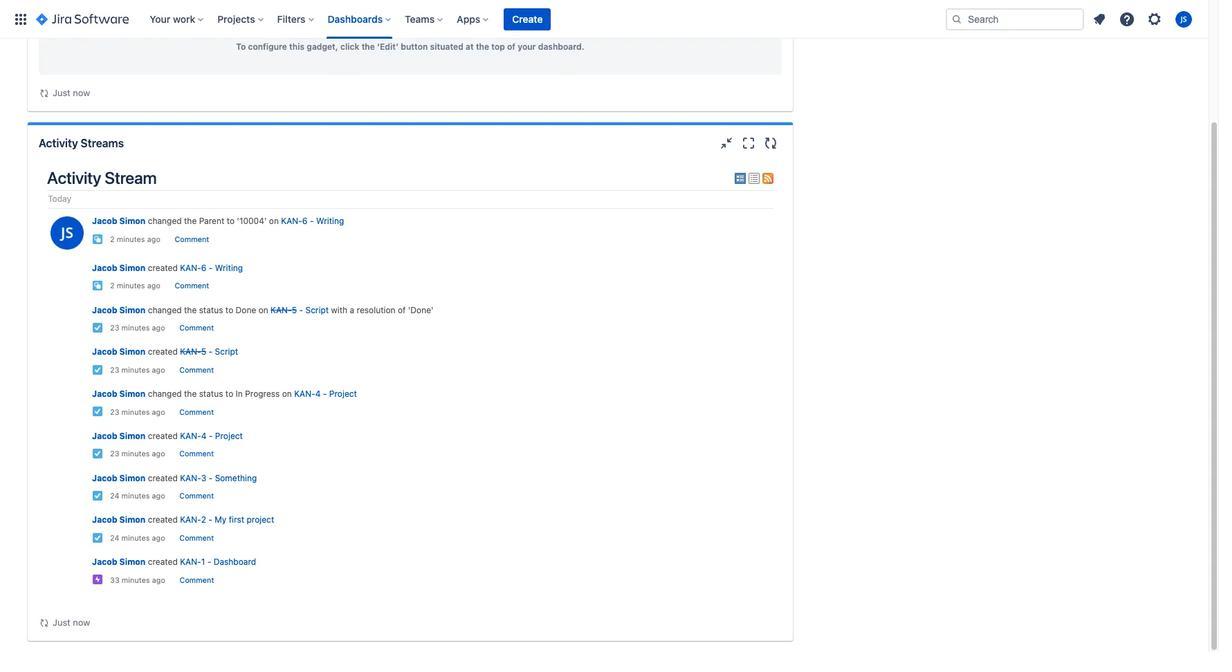 Task type: locate. For each thing, give the bounding box(es) containing it.
4 simon from the top
[[119, 347, 145, 357]]

2 just from the top
[[53, 617, 70, 628]]

4 jacob simon link from the top
[[92, 347, 145, 357]]

0 vertical spatial task image
[[92, 448, 103, 459]]

2 now from the top
[[73, 617, 90, 628]]

now
[[73, 87, 90, 98], [73, 617, 90, 628]]

1 vertical spatial status
[[199, 389, 223, 399]]

minutes right subtask image
[[117, 282, 145, 290]]

ago for 4
[[152, 450, 165, 458]]

to right parent
[[227, 216, 235, 226]]

just now inside activity streams "region"
[[53, 617, 90, 628]]

0 vertical spatial kan-6 - writing link
[[281, 216, 344, 226]]

now for this gadget hasn't been configured yet.
[[73, 87, 90, 98]]

1 vertical spatial changed
[[148, 305, 182, 315]]

1 vertical spatial script
[[215, 347, 238, 357]]

6 created from the top
[[148, 557, 178, 567]]

0 vertical spatial status
[[199, 305, 223, 315]]

0 vertical spatial on
[[269, 216, 279, 226]]

1 vertical spatial just now
[[53, 617, 90, 628]]

2 just now from the top
[[53, 617, 90, 628]]

comment link up '3'
[[179, 450, 214, 458]]

2 minutes ago for subtask image
[[110, 282, 160, 290]]

5
[[292, 305, 297, 315], [201, 347, 206, 357]]

5 up 'jacob simon changed the status to in progress on kan-4 - project'
[[201, 347, 206, 357]]

just now for today
[[53, 617, 90, 628]]

gadget,
[[307, 42, 338, 52]]

the down 'jacob simon created kan-6 - writing'
[[184, 305, 197, 315]]

to for done
[[225, 305, 233, 315]]

23
[[110, 324, 119, 332], [110, 366, 119, 374], [110, 408, 119, 416], [110, 450, 119, 458]]

3 jacob from the top
[[92, 305, 117, 315]]

1 horizontal spatial 4
[[315, 389, 321, 399]]

1 24 minutes ago from the top
[[110, 492, 165, 500]]

2 status from the top
[[199, 389, 223, 399]]

project
[[247, 515, 274, 525]]

now inside activity streams "region"
[[73, 617, 90, 628]]

2 23 minutes ago from the top
[[110, 366, 165, 374]]

1 horizontal spatial of
[[507, 42, 515, 52]]

jacob simon created kan-2 - my first project
[[92, 515, 274, 525]]

0 horizontal spatial kan-6 - writing link
[[180, 263, 243, 273]]

ago down jacob simon created kan-5 - script
[[152, 366, 165, 374]]

teams
[[405, 13, 435, 25]]

3
[[201, 473, 206, 483]]

minutes right the 33
[[122, 576, 150, 584]]

2 task image from the top
[[92, 490, 103, 501]]

1 vertical spatial 2 minutes ago
[[110, 282, 160, 290]]

ago up 'jacob simon created kan-6 - writing'
[[147, 235, 160, 244]]

1 vertical spatial project
[[215, 431, 243, 441]]

status
[[199, 305, 223, 315], [199, 389, 223, 399]]

ago
[[147, 235, 160, 244], [147, 282, 160, 290], [152, 324, 165, 332], [152, 366, 165, 374], [152, 408, 165, 416], [152, 450, 165, 458], [152, 492, 165, 500], [152, 534, 165, 542], [152, 576, 165, 584]]

the right at
[[476, 42, 489, 52]]

1 an arrow curved in a circular way on the button that refreshes the dashboard image from the top
[[39, 88, 50, 99]]

23 minutes ago up jacob simon created kan-4 - project in the left bottom of the page
[[110, 408, 165, 416]]

comment for 5
[[179, 366, 214, 374]]

1 horizontal spatial kan-4 - project link
[[294, 389, 357, 399]]

8 jacob from the top
[[92, 515, 117, 525]]

comment for 6
[[175, 282, 209, 290]]

0 vertical spatial kan-4 - project link
[[294, 389, 357, 399]]

on right '10004'
[[269, 216, 279, 226]]

kan-4 - project link right progress
[[294, 389, 357, 399]]

minutes for 6
[[117, 282, 145, 290]]

your profile and settings image
[[1175, 11, 1192, 27]]

4 created from the top
[[148, 473, 178, 483]]

0 vertical spatial just now
[[53, 87, 90, 98]]

3 changed from the top
[[148, 389, 182, 399]]

comment link down jacob simon created kan-5 - script
[[179, 366, 214, 374]]

kan-6 - writing link
[[281, 216, 344, 226], [180, 263, 243, 273]]

ago for 3
[[152, 492, 165, 500]]

jacob simon image
[[51, 216, 84, 249]]

4 23 from the top
[[110, 450, 119, 458]]

9 jacob simon link from the top
[[92, 557, 145, 567]]

0 vertical spatial of
[[507, 42, 515, 52]]

jacob simon link for with a resolution of 'done'
[[92, 305, 145, 315]]

the up jacob simon created kan-4 - project in the left bottom of the page
[[184, 389, 197, 399]]

projects button
[[213, 8, 269, 30]]

24 minutes ago down jacob simon created kan-3 - something
[[110, 492, 165, 500]]

an arrow curved in a circular way on the button that refreshes the dashboard image for this gadget hasn't been configured yet.
[[39, 88, 50, 99]]

status left in at the left of page
[[199, 389, 223, 399]]

comment down jacob simon created kan-5 - script
[[179, 366, 214, 374]]

1 vertical spatial of
[[398, 305, 406, 315]]

just now
[[53, 87, 90, 98], [53, 617, 90, 628]]

1 vertical spatial 4
[[201, 431, 206, 441]]

- left my
[[208, 515, 212, 525]]

23 minutes ago up jacob simon created kan-5 - script
[[110, 324, 165, 332]]

comment for 4
[[179, 450, 214, 458]]

comment link down 'jacob simon changed the status to in progress on kan-4 - project'
[[179, 408, 214, 416]]

2 23 from the top
[[110, 366, 119, 374]]

2 an arrow curved in a circular way on the button that refreshes the dashboard image from the top
[[39, 618, 50, 629]]

yet.
[[476, 24, 492, 34]]

23 minutes ago down jacob simon created kan-5 - script
[[110, 366, 165, 374]]

jacob simon link for jacob simon changed the status to in progress on kan-4 - project
[[92, 389, 145, 399]]

2 24 minutes ago from the top
[[110, 534, 165, 542]]

activity
[[39, 137, 78, 149], [47, 168, 101, 187]]

1 vertical spatial task image
[[92, 490, 103, 501]]

1 task image from the top
[[92, 322, 103, 333]]

1 task image from the top
[[92, 448, 103, 459]]

kan- down parent
[[180, 263, 201, 273]]

comment link for 3
[[179, 492, 214, 500]]

settings image
[[55, 1, 765, 18]]

comment down '3'
[[179, 492, 214, 500]]

the
[[362, 42, 375, 52], [476, 42, 489, 52], [184, 216, 197, 226], [184, 305, 197, 315], [184, 389, 197, 399]]

1 vertical spatial 5
[[201, 347, 206, 357]]

24 down jacob simon created kan-3 - something
[[110, 492, 119, 500]]

0 horizontal spatial kan-4 - project link
[[180, 431, 243, 441]]

0 horizontal spatial 6
[[201, 263, 206, 273]]

23 down jacob simon created kan-5 - script
[[110, 366, 119, 374]]

0 vertical spatial now
[[73, 87, 90, 98]]

1 vertical spatial activity
[[47, 168, 101, 187]]

5 simon from the top
[[119, 389, 145, 399]]

0 vertical spatial script
[[305, 305, 329, 315]]

streams
[[81, 137, 124, 149]]

task image for status
[[92, 406, 103, 417]]

just now inside region
[[53, 87, 90, 98]]

jacob simon link
[[92, 216, 145, 226], [92, 263, 145, 273], [92, 305, 145, 315], [92, 347, 145, 357], [92, 389, 145, 399], [92, 431, 145, 441], [92, 473, 145, 483], [92, 515, 145, 525], [92, 557, 145, 567]]

jacob simon created kan-3 - something
[[92, 473, 257, 483]]

just inside activity streams "region"
[[53, 617, 70, 628]]

simon for jacob simon created kan-2 - my first project
[[119, 515, 145, 525]]

comment link up jacob simon created kan-5 - script
[[179, 324, 214, 332]]

0 vertical spatial activity
[[39, 137, 78, 149]]

an arrow curved in a circular way on the button that refreshes the dashboard image inside 'just now' region
[[39, 88, 50, 99]]

8 simon from the top
[[119, 515, 145, 525]]

now inside 'just now' region
[[73, 87, 90, 98]]

notifications image
[[1091, 11, 1108, 27]]

0 vertical spatial 2 minutes ago
[[110, 235, 160, 244]]

ago up jacob simon created kan-4 - project in the left bottom of the page
[[152, 408, 165, 416]]

comment link down '3'
[[179, 492, 214, 500]]

minutes down jacob simon created kan-3 - something
[[121, 492, 150, 500]]

jacob for jacob simon created kan-5 - script
[[92, 347, 117, 357]]

4
[[315, 389, 321, 399], [201, 431, 206, 441]]

1 vertical spatial kan-6 - writing link
[[180, 263, 243, 273]]

- for jacob simon created kan-6 - writing
[[209, 263, 213, 273]]

1 vertical spatial 24 minutes ago
[[110, 534, 165, 542]]

simon
[[119, 216, 145, 226], [119, 263, 145, 273], [119, 305, 145, 315], [119, 347, 145, 357], [119, 389, 145, 399], [119, 431, 145, 441], [119, 473, 145, 483], [119, 515, 145, 525], [119, 557, 145, 567]]

minutes down jacob simon created kan-5 - script
[[121, 366, 150, 374]]

- up 'jacob simon changed the status to in progress on kan-4 - project'
[[209, 347, 213, 357]]

23 up jacob simon created kan-4 - project in the left bottom of the page
[[110, 408, 119, 416]]

24 up the 33
[[110, 534, 119, 542]]

the left parent
[[184, 216, 197, 226]]

23 minutes ago
[[110, 324, 165, 332], [110, 366, 165, 374], [110, 408, 165, 416], [110, 450, 165, 458]]

7 jacob from the top
[[92, 473, 117, 483]]

of left 'done'
[[398, 305, 406, 315]]

24
[[110, 492, 119, 500], [110, 534, 119, 542]]

2 vertical spatial on
[[282, 389, 292, 399]]

3 23 from the top
[[110, 408, 119, 416]]

created for 6
[[148, 263, 178, 273]]

kan- for dashboard
[[180, 557, 201, 567]]

kan-4 - project link up kan-3 - something link
[[180, 431, 243, 441]]

'done'
[[408, 305, 434, 315]]

2 created from the top
[[148, 347, 178, 357]]

jacob
[[92, 216, 117, 226], [92, 263, 117, 273], [92, 305, 117, 315], [92, 347, 117, 357], [92, 389, 117, 399], [92, 431, 117, 441], [92, 473, 117, 483], [92, 515, 117, 525], [92, 557, 117, 567]]

task image
[[92, 448, 103, 459], [92, 490, 103, 501]]

activity inside "region"
[[47, 168, 101, 187]]

of inside 'just now' region
[[507, 42, 515, 52]]

1 status from the top
[[199, 305, 223, 315]]

kan-3 - something link
[[180, 473, 257, 483]]

comment down parent
[[175, 235, 209, 244]]

jacob for jacob simon changed the parent to '10004' on kan-6 - writing
[[92, 216, 117, 226]]

6 right '10004'
[[302, 216, 308, 226]]

configure
[[248, 42, 287, 52]]

ago for 5
[[152, 366, 165, 374]]

ago for status
[[152, 408, 165, 416]]

script up 'jacob simon changed the status to in progress on kan-4 - project'
[[215, 347, 238, 357]]

just now region
[[39, 0, 782, 100]]

- right 1
[[207, 557, 211, 567]]

at
[[466, 42, 474, 52]]

task image for jacob simon created kan-4 - project
[[92, 448, 103, 459]]

0 vertical spatial writing
[[316, 216, 344, 226]]

7 simon from the top
[[119, 473, 145, 483]]

2 minutes ago
[[110, 235, 160, 244], [110, 282, 160, 290]]

settings image
[[1146, 11, 1163, 27]]

on
[[269, 216, 279, 226], [258, 305, 268, 315], [282, 389, 292, 399]]

status for in
[[199, 389, 223, 399]]

kan- down jacob simon created kan-2 - my first project
[[180, 557, 201, 567]]

3 simon from the top
[[119, 305, 145, 315]]

2 24 from the top
[[110, 534, 119, 542]]

created
[[148, 263, 178, 273], [148, 347, 178, 357], [148, 431, 178, 441], [148, 473, 178, 483], [148, 515, 178, 525], [148, 557, 178, 567]]

0 vertical spatial 4
[[315, 389, 321, 399]]

kan- up 'jacob simon changed the status to in progress on kan-4 - project'
[[180, 347, 201, 357]]

2 right subtask image
[[110, 282, 115, 290]]

24 for jacob simon created kan-3 - something
[[110, 492, 119, 500]]

click
[[340, 42, 359, 52]]

1 vertical spatial on
[[258, 305, 268, 315]]

24 minutes ago
[[110, 492, 165, 500], [110, 534, 165, 542]]

to left in at the left of page
[[225, 389, 233, 399]]

4 right progress
[[315, 389, 321, 399]]

33 minutes ago
[[110, 576, 165, 584]]

1 jacob from the top
[[92, 216, 117, 226]]

Search field
[[946, 8, 1084, 30]]

comment link down 1
[[180, 576, 214, 584]]

1 horizontal spatial 5
[[292, 305, 297, 315]]

0 vertical spatial 24
[[110, 492, 119, 500]]

to for '10004'
[[227, 216, 235, 226]]

1 vertical spatial kan-4 - project link
[[180, 431, 243, 441]]

1 vertical spatial just
[[53, 617, 70, 628]]

help image
[[1119, 11, 1135, 27]]

23 minutes ago for 5
[[110, 366, 165, 374]]

minutes up 33 minutes ago
[[121, 534, 150, 542]]

simon for jacob simon created kan-1 - dashboard
[[119, 557, 145, 567]]

kan-
[[281, 216, 302, 226], [180, 263, 201, 273], [271, 305, 292, 315], [180, 347, 201, 357], [294, 389, 315, 399], [180, 431, 201, 441], [180, 473, 201, 483], [180, 515, 201, 525], [180, 557, 201, 567]]

dashboards
[[328, 13, 383, 25]]

writing
[[316, 216, 344, 226], [215, 263, 243, 273]]

4 task image from the top
[[92, 532, 103, 544]]

2
[[110, 235, 115, 244], [110, 282, 115, 290], [201, 515, 206, 525]]

0 vertical spatial an arrow curved in a circular way on the button that refreshes the dashboard image
[[39, 88, 50, 99]]

jacob for jacob simon created kan-2 - my first project
[[92, 515, 117, 525]]

0 vertical spatial 24 minutes ago
[[110, 492, 165, 500]]

0 horizontal spatial of
[[398, 305, 406, 315]]

comment down 1
[[180, 576, 214, 584]]

1 just now from the top
[[53, 87, 90, 98]]

3 23 minutes ago from the top
[[110, 408, 165, 416]]

progress
[[245, 389, 280, 399]]

minutes up jacob simon created kan-5 - script
[[121, 324, 150, 332]]

apps button
[[453, 8, 494, 30]]

23 minutes ago down jacob simon created kan-4 - project in the left bottom of the page
[[110, 450, 165, 458]]

activity streams
[[39, 137, 124, 149]]

epic image
[[92, 574, 103, 586]]

2 jacob simon link from the top
[[92, 263, 145, 273]]

6 down parent
[[201, 263, 206, 273]]

1 changed from the top
[[148, 216, 182, 226]]

ago down 'jacob simon created kan-6 - writing'
[[147, 282, 160, 290]]

the for jacob simon changed the status to done on kan-5 - script with a resolution of 'done'
[[184, 305, 197, 315]]

2 simon from the top
[[119, 263, 145, 273]]

kan- up jacob simon created kan-2 - my first project
[[180, 473, 201, 483]]

kan-4 - project link for created
[[180, 431, 243, 441]]

activity left streams in the left of the page
[[39, 137, 78, 149]]

kan- up '3'
[[180, 431, 201, 441]]

subtask image
[[92, 280, 103, 291]]

just
[[53, 87, 70, 98], [53, 617, 70, 628]]

1 vertical spatial writing
[[215, 263, 243, 273]]

5 jacob from the top
[[92, 389, 117, 399]]

7 jacob simon link from the top
[[92, 473, 145, 483]]

minutes
[[117, 235, 145, 244], [117, 282, 145, 290], [121, 324, 150, 332], [121, 366, 150, 374], [121, 408, 150, 416], [121, 450, 150, 458], [121, 492, 150, 500], [121, 534, 150, 542], [122, 576, 150, 584]]

2 jacob from the top
[[92, 263, 117, 273]]

jacob simon created kan-6 - writing
[[92, 263, 243, 273]]

6 jacob from the top
[[92, 431, 117, 441]]

3 jacob simon link from the top
[[92, 305, 145, 315]]

kan-6 - writing link right '10004'
[[281, 216, 344, 226]]

minutes up jacob simon created kan-4 - project in the left bottom of the page
[[121, 408, 150, 416]]

to left done
[[225, 305, 233, 315]]

1 vertical spatial 2
[[110, 282, 115, 290]]

task image
[[92, 322, 103, 333], [92, 364, 103, 375], [92, 406, 103, 417], [92, 532, 103, 544]]

kan- for my
[[180, 515, 201, 525]]

23 minutes ago for status
[[110, 408, 165, 416]]

3 created from the top
[[148, 431, 178, 441]]

of
[[507, 42, 515, 52], [398, 305, 406, 315]]

1 vertical spatial 24
[[110, 534, 119, 542]]

jira software image
[[36, 11, 129, 27], [36, 11, 129, 27]]

now for today
[[73, 617, 90, 628]]

0 vertical spatial project
[[329, 389, 357, 399]]

comment up '3'
[[179, 450, 214, 458]]

ago down jacob simon created kan-4 - project in the left bottom of the page
[[152, 450, 165, 458]]

9 simon from the top
[[119, 557, 145, 567]]

this gadget hasn't been configured yet.
[[329, 24, 492, 34]]

script left the 'with'
[[305, 305, 329, 315]]

0 vertical spatial just
[[53, 87, 70, 98]]

1 now from the top
[[73, 87, 90, 98]]

'edit'
[[377, 42, 399, 52]]

comment down 'jacob simon created kan-6 - writing'
[[175, 282, 209, 290]]

comment
[[175, 235, 209, 244], [175, 282, 209, 290], [179, 324, 214, 332], [179, 366, 214, 374], [179, 408, 214, 416], [179, 450, 214, 458], [179, 492, 214, 500], [179, 534, 214, 542], [180, 576, 214, 584]]

to
[[227, 216, 235, 226], [225, 305, 233, 315], [225, 389, 233, 399]]

comment for 1
[[180, 576, 214, 584]]

done
[[236, 305, 256, 315]]

task image for 2
[[92, 532, 103, 544]]

24 minutes ago up 33 minutes ago
[[110, 534, 165, 542]]

comment down jacob simon created kan-2 - my first project
[[179, 534, 214, 542]]

2 horizontal spatial on
[[282, 389, 292, 399]]

23 minutes ago for 4
[[110, 450, 165, 458]]

kan- left my
[[180, 515, 201, 525]]

- down parent
[[209, 263, 213, 273]]

project
[[329, 389, 357, 399], [215, 431, 243, 441]]

2 vertical spatial changed
[[148, 389, 182, 399]]

comment link for 5
[[179, 366, 214, 374]]

a
[[350, 305, 354, 315]]

task image for 5
[[92, 364, 103, 375]]

0 vertical spatial 6
[[302, 216, 308, 226]]

2 minutes ago down 'jacob simon created kan-6 - writing'
[[110, 282, 160, 290]]

activity up today
[[47, 168, 101, 187]]

0 vertical spatial 2
[[110, 235, 115, 244]]

1 vertical spatial to
[[225, 305, 233, 315]]

simon for jacob simon changed the status to done on kan-5 - script with a resolution of 'done'
[[119, 305, 145, 315]]

comment link for 4
[[179, 450, 214, 458]]

comment down 'jacob simon changed the status to in progress on kan-4 - project'
[[179, 408, 214, 416]]

0 horizontal spatial script
[[215, 347, 238, 357]]

on right done
[[258, 305, 268, 315]]

- up kan-3 - something link
[[209, 431, 213, 441]]

comment link down jacob simon created kan-2 - my first project
[[179, 534, 214, 542]]

1 jacob simon link from the top
[[92, 216, 145, 226]]

dashboard
[[214, 557, 256, 567]]

changed up jacob simon created kan-5 - script
[[148, 305, 182, 315]]

ago up jacob simon created kan-1 - dashboard
[[152, 534, 165, 542]]

0 vertical spatial to
[[227, 216, 235, 226]]

1 2 minutes ago from the top
[[110, 235, 160, 244]]

0 horizontal spatial 5
[[201, 347, 206, 357]]

- for jacob simon created kan-1 - dashboard
[[207, 557, 211, 567]]

activity for activity streams
[[39, 137, 78, 149]]

kan- right progress
[[294, 389, 315, 399]]

6 simon from the top
[[119, 431, 145, 441]]

of inside activity streams "region"
[[398, 305, 406, 315]]

situated
[[430, 42, 463, 52]]

kan-4 - project link
[[294, 389, 357, 399], [180, 431, 243, 441]]

changed up 'jacob simon created kan-6 - writing'
[[148, 216, 182, 226]]

projects
[[217, 13, 255, 25]]

comment link
[[175, 235, 209, 244], [175, 282, 209, 290], [179, 324, 214, 332], [179, 366, 214, 374], [179, 408, 214, 416], [179, 450, 214, 458], [179, 492, 214, 500], [179, 534, 214, 542], [180, 576, 214, 584]]

2 left my
[[201, 515, 206, 525]]

comment link down 'jacob simon created kan-6 - writing'
[[175, 282, 209, 290]]

- right '10004'
[[310, 216, 314, 226]]

changed
[[148, 216, 182, 226], [148, 305, 182, 315], [148, 389, 182, 399]]

changed for changed the status to in progress on
[[148, 389, 182, 399]]

just inside region
[[53, 87, 70, 98]]

just now for this gadget hasn't been configured yet.
[[53, 87, 90, 98]]

ago for 2
[[152, 534, 165, 542]]

2 minutes ago right subtask icon
[[110, 235, 160, 244]]

5 created from the top
[[148, 515, 178, 525]]

2 for subtask image
[[110, 282, 115, 290]]

your
[[150, 13, 170, 25]]

today
[[48, 194, 71, 204]]

create button
[[504, 8, 551, 30]]

dashboards button
[[324, 8, 397, 30]]

1 23 from the top
[[110, 324, 119, 332]]

2 vertical spatial to
[[225, 389, 233, 399]]

1 simon from the top
[[119, 216, 145, 226]]

0 horizontal spatial on
[[258, 305, 268, 315]]

23 for 5
[[110, 366, 119, 374]]

jacob for jacob simon created kan-3 - something
[[92, 473, 117, 483]]

2 task image from the top
[[92, 364, 103, 375]]

24 for jacob simon created kan-2 - my first project
[[110, 534, 119, 542]]

2 right subtask icon
[[110, 235, 115, 244]]

4 23 minutes ago from the top
[[110, 450, 165, 458]]

banner
[[0, 0, 1209, 39]]

1 vertical spatial an arrow curved in a circular way on the button that refreshes the dashboard image
[[39, 618, 50, 629]]

an arrow curved in a circular way on the button that refreshes the dashboard image
[[39, 88, 50, 99], [39, 618, 50, 629]]

5 left the 'with'
[[292, 305, 297, 315]]

created for 2
[[148, 515, 178, 525]]

- for jacob simon created kan-2 - my first project
[[208, 515, 212, 525]]

1 24 from the top
[[110, 492, 119, 500]]

0 vertical spatial changed
[[148, 216, 182, 226]]

6 jacob simon link from the top
[[92, 431, 145, 441]]

kan- for something
[[180, 473, 201, 483]]

1 horizontal spatial kan-6 - writing link
[[281, 216, 344, 226]]

2 2 minutes ago from the top
[[110, 282, 160, 290]]

-
[[310, 216, 314, 226], [209, 263, 213, 273], [299, 305, 303, 315], [209, 347, 213, 357], [323, 389, 327, 399], [209, 431, 213, 441], [209, 473, 213, 483], [208, 515, 212, 525], [207, 557, 211, 567]]

kan- right '10004'
[[281, 216, 302, 226]]

script
[[305, 305, 329, 315], [215, 347, 238, 357]]

- right '3'
[[209, 473, 213, 483]]

5 jacob simon link from the top
[[92, 389, 145, 399]]

4 up '3'
[[201, 431, 206, 441]]

1 just from the top
[[53, 87, 70, 98]]

changed down jacob simon created kan-5 - script
[[148, 389, 182, 399]]

of right top at the top of the page
[[507, 42, 515, 52]]

configured
[[430, 24, 474, 34]]

comment link for 1
[[180, 576, 214, 584]]

jacob simon link for jacob simon created kan-1 - dashboard
[[92, 557, 145, 567]]

1 created from the top
[[148, 263, 178, 273]]

on right progress
[[282, 389, 292, 399]]

4 jacob from the top
[[92, 347, 117, 357]]

8 jacob simon link from the top
[[92, 515, 145, 525]]

1 horizontal spatial on
[[269, 216, 279, 226]]

ago down jacob simon created kan-3 - something
[[152, 492, 165, 500]]

appswitcher icon image
[[12, 11, 29, 27]]

the for jacob simon changed the parent to '10004' on kan-6 - writing
[[184, 216, 197, 226]]

9 jacob from the top
[[92, 557, 117, 567]]

kan-6 - writing link for changed the parent to '10004' on
[[281, 216, 344, 226]]

kan-6 - writing link down parent
[[180, 263, 243, 273]]

1 vertical spatial now
[[73, 617, 90, 628]]

banner containing your work
[[0, 0, 1209, 39]]

ago down jacob simon created kan-1 - dashboard
[[152, 576, 165, 584]]

3 task image from the top
[[92, 406, 103, 417]]

minutes down jacob simon created kan-4 - project in the left bottom of the page
[[121, 450, 150, 458]]



Task type: vqa. For each thing, say whether or not it's contained in the screenshot.


Task type: describe. For each thing, give the bounding box(es) containing it.
simon for jacob simon created kan-4 - project
[[119, 431, 145, 441]]

filters
[[277, 13, 306, 25]]

0 vertical spatial 5
[[292, 305, 297, 315]]

ago up jacob simon created kan-5 - script
[[152, 324, 165, 332]]

in
[[236, 389, 243, 399]]

minutes for 2
[[121, 534, 150, 542]]

1 23 minutes ago from the top
[[110, 324, 165, 332]]

stream
[[105, 168, 157, 187]]

0 horizontal spatial project
[[215, 431, 243, 441]]

jacob for jacob simon created kan-1 - dashboard
[[92, 557, 117, 567]]

task image for jacob simon created kan-3 - something
[[92, 490, 103, 501]]

been
[[407, 24, 427, 34]]

minutes for 5
[[121, 366, 150, 374]]

something
[[215, 473, 257, 483]]

kan-6 - writing link for created
[[180, 263, 243, 273]]

with
[[331, 305, 347, 315]]

my
[[215, 515, 226, 525]]

comment up jacob simon created kan-5 - script
[[179, 324, 214, 332]]

kan-1 - dashboard link
[[180, 557, 256, 567]]

simon for jacob simon created kan-3 - something
[[119, 473, 145, 483]]

activity for activity stream
[[47, 168, 101, 187]]

kan-4 - project link for changed the status to in progress on
[[294, 389, 357, 399]]

search image
[[951, 13, 962, 25]]

- for jacob simon created kan-5 - script
[[209, 347, 213, 357]]

created for 1
[[148, 557, 178, 567]]

0 horizontal spatial writing
[[215, 263, 243, 273]]

simon for jacob simon changed the parent to '10004' on kan-6 - writing
[[119, 216, 145, 226]]

0 horizontal spatial 4
[[201, 431, 206, 441]]

an arrow curved in a circular way on the button that refreshes the dashboard image for today
[[39, 618, 50, 629]]

your
[[518, 42, 536, 52]]

jacob simon changed the status to in progress on kan-4 - project
[[92, 389, 357, 399]]

1 horizontal spatial 6
[[302, 216, 308, 226]]

this
[[289, 42, 304, 52]]

teams button
[[401, 8, 448, 30]]

to for in
[[225, 389, 233, 399]]

jacob simon created kan-1 - dashboard
[[92, 557, 256, 567]]

- for jacob simon created kan-3 - something
[[209, 473, 213, 483]]

jacob simon link for jacob simon created kan-4 - project
[[92, 431, 145, 441]]

jacob for jacob simon changed the status to in progress on kan-4 - project
[[92, 389, 117, 399]]

jacob for jacob simon created kan-4 - project
[[92, 431, 117, 441]]

apps
[[457, 13, 480, 25]]

comment link for status
[[179, 408, 214, 416]]

33
[[110, 576, 119, 584]]

your work
[[150, 13, 195, 25]]

top
[[491, 42, 505, 52]]

kan- for script
[[180, 347, 201, 357]]

simon for jacob simon changed the status to in progress on kan-4 - project
[[119, 389, 145, 399]]

minutes right subtask icon
[[117, 235, 145, 244]]

- left the 'with'
[[299, 305, 303, 315]]

subtask image
[[92, 234, 103, 245]]

- for jacob simon created kan-4 - project
[[209, 431, 213, 441]]

maximize activity streams image
[[740, 135, 757, 152]]

comment link for 2
[[179, 534, 214, 542]]

this
[[329, 24, 346, 34]]

on for '10004'
[[269, 216, 279, 226]]

24 minutes ago for kan-3 - something
[[110, 492, 165, 500]]

gadget
[[348, 24, 377, 34]]

1
[[201, 557, 205, 567]]

minimize activity streams image
[[718, 135, 735, 152]]

primary element
[[8, 0, 946, 38]]

parent
[[199, 216, 224, 226]]

minutes for 3
[[121, 492, 150, 500]]

refresh activity streams image
[[762, 135, 779, 152]]

activity stream
[[47, 168, 157, 187]]

button
[[401, 42, 428, 52]]

kan-2 - my first project link
[[180, 515, 274, 525]]

jacob simon link for jacob simon created kan-2 - my first project
[[92, 515, 145, 525]]

activity streams region
[[39, 161, 782, 630]]

- right progress
[[323, 389, 327, 399]]

1 horizontal spatial project
[[329, 389, 357, 399]]

comment link down parent
[[175, 235, 209, 244]]

23 for status
[[110, 408, 119, 416]]

comment for 3
[[179, 492, 214, 500]]

first
[[229, 515, 244, 525]]

kan- right done
[[271, 305, 292, 315]]

status for done
[[199, 305, 223, 315]]

23 for 4
[[110, 450, 119, 458]]

ago for 1
[[152, 576, 165, 584]]

jacob simon created kan-4 - project
[[92, 431, 243, 441]]

kan- for project
[[180, 431, 201, 441]]

24 minutes ago for kan-2 - my first project
[[110, 534, 165, 542]]

hasn't
[[379, 24, 405, 34]]

create
[[512, 13, 543, 25]]

jacob simon changed the status to done on kan-5 - script with a resolution of 'done'
[[92, 305, 434, 315]]

filters button
[[273, 8, 319, 30]]

2 for subtask icon
[[110, 235, 115, 244]]

just for today
[[53, 617, 70, 628]]

comment for status
[[179, 408, 214, 416]]

jacob simon link for jacob simon created kan-3 - something
[[92, 473, 145, 483]]

to configure this gadget, click the 'edit' button situated at the top of your dashboard.
[[236, 42, 584, 52]]

created for 3
[[148, 473, 178, 483]]

2 vertical spatial 2
[[201, 515, 206, 525]]

created for 5
[[148, 347, 178, 357]]

jacob simon created kan-5 - script
[[92, 347, 238, 357]]

on for done
[[258, 305, 268, 315]]

ago for 6
[[147, 282, 160, 290]]

1 vertical spatial 6
[[201, 263, 206, 273]]

minutes for 1
[[122, 576, 150, 584]]

your work button
[[145, 8, 209, 30]]

1 horizontal spatial script
[[305, 305, 329, 315]]

jacob simon link for jacob simon changed the parent to '10004' on kan-6 - writing
[[92, 216, 145, 226]]

to
[[236, 42, 246, 52]]

dashboard.
[[538, 42, 584, 52]]

jacob simon link for jacob simon created kan-5 - script
[[92, 347, 145, 357]]

simon for jacob simon created kan-5 - script
[[119, 347, 145, 357]]

2 changed from the top
[[148, 305, 182, 315]]

simon for jacob simon created kan-6 - writing
[[119, 263, 145, 273]]

created for 4
[[148, 431, 178, 441]]

'10004'
[[237, 216, 267, 226]]

work
[[173, 13, 195, 25]]

comment for 2
[[179, 534, 214, 542]]

the for jacob simon changed the status to in progress on kan-4 - project
[[184, 389, 197, 399]]

resolution
[[357, 305, 395, 315]]

jacob simon changed the parent to '10004' on kan-6 - writing
[[92, 216, 344, 226]]

minutes for status
[[121, 408, 150, 416]]

comment link for 6
[[175, 282, 209, 290]]

2 minutes ago for subtask icon
[[110, 235, 160, 244]]

the right the click
[[362, 42, 375, 52]]

changed for changed the parent to '10004' on
[[148, 216, 182, 226]]

minutes for 4
[[121, 450, 150, 458]]

1 horizontal spatial writing
[[316, 216, 344, 226]]

jacob for jacob simon changed the status to done on kan-5 - script with a resolution of 'done'
[[92, 305, 117, 315]]

jacob for jacob simon created kan-6 - writing
[[92, 263, 117, 273]]

just for this gadget hasn't been configured yet.
[[53, 87, 70, 98]]

jacob simon link for jacob simon created kan-6 - writing
[[92, 263, 145, 273]]



